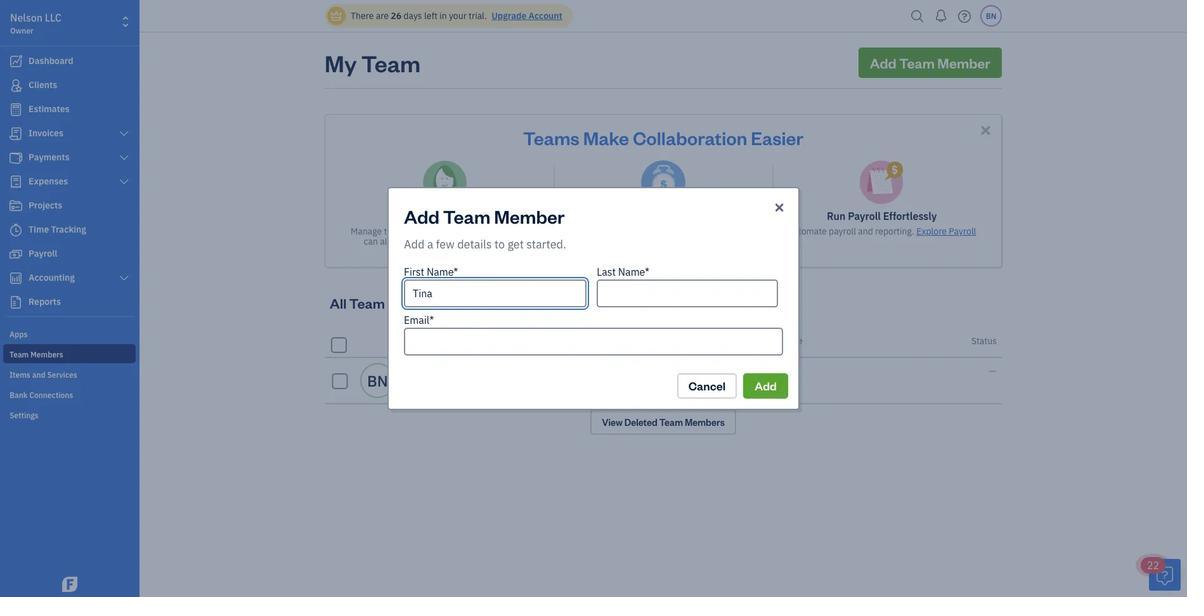 Task type: vqa. For each thing, say whether or not it's contained in the screenshot.
First Name* text box
yes



Task type: describe. For each thing, give the bounding box(es) containing it.
there
[[351, 10, 374, 22]]

days
[[404, 10, 422, 22]]

free.
[[504, 225, 522, 237]]

add team member inside button
[[870, 54, 991, 72]]

client image
[[8, 79, 23, 92]]

there are 26 days left in your trial. upgrade account
[[351, 10, 562, 22]]

tracking time is easy, everyone that's invited can track time.
[[567, 225, 760, 247]]

Email* email field
[[404, 328, 783, 356]]

to inside manage team member information for free. you can also assign roles to collaborate more efficiently.
[[448, 236, 456, 247]]

details
[[457, 237, 492, 251]]

bank connections image
[[10, 389, 136, 400]]

member inside add team member "dialog"
[[494, 204, 565, 228]]

expense image
[[8, 176, 23, 188]]

dashboard image
[[8, 55, 23, 68]]

email*
[[404, 314, 434, 327]]

effortlessly
[[883, 210, 937, 223]]

add team member button
[[859, 48, 1002, 78]]

chart image
[[8, 272, 23, 285]]

team inside button
[[899, 54, 935, 72]]

upgrade
[[492, 10, 527, 22]]

chevron large down image for expense image
[[118, 177, 130, 187]]

cost
[[765, 335, 782, 347]]

first name*
[[404, 265, 458, 279]]

nelson llc owner
[[10, 11, 61, 36]]

invoice image
[[8, 127, 23, 140]]

easy,
[[631, 225, 651, 237]]

search image
[[908, 7, 928, 26]]

invited
[[717, 225, 744, 237]]

add inside button
[[870, 54, 897, 72]]

1 horizontal spatial nelson
[[426, 364, 458, 378]]

add a few details to get started.
[[404, 237, 566, 251]]

owner inside nelson llc owner
[[10, 25, 34, 36]]

status
[[972, 335, 997, 347]]

time
[[603, 225, 621, 237]]

view deleted team members
[[602, 416, 725, 428]]

can for manage team member information for free. you can also assign roles to collaborate more efficiently.
[[364, 236, 378, 247]]

all
[[330, 294, 347, 312]]

1 horizontal spatial owner
[[556, 364, 586, 378]]

Last Name* text field
[[597, 280, 778, 308]]

assign
[[399, 236, 424, 247]]

last
[[597, 265, 616, 279]]

1 horizontal spatial payroll
[[949, 225, 976, 237]]

name /
[[406, 335, 437, 347]]

last name*
[[597, 265, 650, 279]]

left
[[424, 10, 438, 22]]

money image
[[8, 248, 23, 261]]

add team member dialog
[[0, 172, 1187, 426]]

add inside button
[[755, 379, 777, 394]]

payment image
[[8, 152, 23, 164]]

easier
[[751, 126, 804, 149]]

more
[[505, 236, 526, 247]]

time.
[[641, 236, 661, 247]]

started.
[[527, 237, 566, 251]]

team down 26
[[361, 48, 421, 78]]

my team
[[325, 48, 421, 78]]

name* for last name*
[[618, 265, 650, 279]]

main element
[[0, 0, 171, 597]]

collaborate
[[458, 236, 503, 247]]

automate
[[788, 225, 827, 237]]

get
[[508, 237, 524, 251]]

and
[[858, 225, 873, 237]]

add a team member
[[397, 210, 493, 223]]

project image
[[8, 200, 23, 212]]

view roles
[[445, 246, 488, 258]]

run payroll effortlessly image
[[860, 160, 904, 205]]

chevron large down image
[[118, 153, 130, 163]]

cancel
[[689, 379, 726, 394]]

information
[[442, 225, 489, 237]]

1 rate from the left
[[739, 335, 757, 347]]

for
[[491, 225, 502, 237]]

name
[[406, 335, 430, 347]]

collaboration
[[633, 126, 747, 149]]

a for team
[[418, 210, 424, 223]]

add button
[[743, 374, 788, 399]]

few
[[436, 237, 455, 251]]

freshbooks image
[[60, 577, 80, 592]]

ben
[[406, 364, 424, 378]]

billable
[[707, 335, 737, 347]]

1 / from the left
[[432, 335, 435, 347]]

First Name* text field
[[404, 280, 587, 308]]

tracking time is easy, everyone that's invited can track time. button
[[559, 160, 768, 247]]

to inside add team member "dialog"
[[495, 237, 505, 251]]

ben nelson
[[406, 364, 458, 378]]

team time tracking image
[[641, 160, 686, 205]]

2 rate from the left
[[785, 335, 803, 347]]



Task type: locate. For each thing, give the bounding box(es) containing it.
2 name* from the left
[[618, 265, 650, 279]]

your
[[449, 10, 467, 22]]

1 horizontal spatial name*
[[618, 265, 650, 279]]

2 / from the left
[[759, 335, 762, 347]]

26
[[391, 10, 402, 22]]

name* down the few
[[427, 265, 458, 279]]

account
[[529, 10, 562, 22]]

3 chevron large down image from the top
[[118, 273, 130, 284]]

owner up the dashboard image
[[10, 25, 34, 36]]

payroll
[[829, 225, 856, 237]]

0 vertical spatial a
[[418, 210, 424, 223]]

member up more
[[494, 204, 565, 228]]

make
[[583, 126, 629, 149]]

1 vertical spatial a
[[427, 237, 433, 251]]

nelson right ben
[[426, 364, 458, 378]]

roles
[[426, 236, 446, 247]]

role
[[556, 335, 574, 347]]

1 horizontal spatial to
[[495, 237, 505, 251]]

add
[[870, 54, 897, 72], [404, 204, 440, 228], [397, 210, 416, 223], [404, 237, 425, 251], [755, 379, 777, 394]]

team down search image
[[899, 54, 935, 72]]

can
[[746, 225, 760, 237], [364, 236, 378, 247]]

1 horizontal spatial rate
[[785, 335, 803, 347]]

can inside 'tracking time is easy, everyone that's invited can track time.'
[[746, 225, 760, 237]]

0 vertical spatial payroll
[[848, 210, 881, 223]]

1 vertical spatial members
[[685, 416, 725, 428]]

member
[[938, 54, 991, 72], [494, 204, 565, 228], [454, 210, 493, 223]]

0 vertical spatial view
[[445, 246, 464, 258]]

0 horizontal spatial name*
[[427, 265, 458, 279]]

is
[[623, 225, 629, 237]]

crown image
[[330, 9, 343, 23]]

nelson inside nelson llc owner
[[10, 11, 43, 24]]

member down go to help "image"
[[938, 54, 991, 72]]

payroll
[[848, 210, 881, 223], [949, 225, 976, 237]]

reporting.
[[875, 225, 915, 237]]

trial.
[[469, 10, 487, 22]]

1 vertical spatial view
[[602, 416, 623, 428]]

1 horizontal spatial /
[[759, 335, 762, 347]]

member up information
[[454, 210, 493, 223]]

1 horizontal spatial can
[[746, 225, 760, 237]]

2 vertical spatial chevron large down image
[[118, 273, 130, 284]]

everyone
[[654, 225, 690, 237]]

a up member
[[418, 210, 424, 223]]

you
[[524, 225, 539, 237]]

a for few
[[427, 237, 433, 251]]

llc
[[45, 11, 61, 24]]

0 horizontal spatial payroll
[[848, 210, 881, 223]]

estimate image
[[8, 103, 23, 116]]

roles
[[466, 246, 488, 258]]

2 chevron large down image from the top
[[118, 177, 130, 187]]

that's
[[692, 225, 715, 237]]

explore
[[917, 225, 947, 237]]

team right all
[[349, 294, 385, 312]]

owner down role
[[556, 364, 586, 378]]

add team member inside "dialog"
[[404, 204, 565, 228]]

bn
[[367, 371, 388, 391]]

0 vertical spatial nelson
[[10, 11, 43, 24]]

rate right cost
[[785, 335, 803, 347]]

0 horizontal spatial view
[[445, 246, 464, 258]]

chevron large down image for the chart 'image'
[[118, 273, 130, 284]]

name* right last
[[618, 265, 650, 279]]

close image
[[773, 200, 786, 215]]

efficiently.
[[401, 246, 443, 258]]

members down cancel button
[[685, 416, 725, 428]]

upgrade account link
[[489, 10, 562, 22]]

1 horizontal spatial member
[[494, 204, 565, 228]]

0 horizontal spatial member
[[454, 210, 493, 223]]

name*
[[427, 265, 458, 279], [618, 265, 650, 279]]

in
[[440, 10, 447, 22]]

report image
[[8, 296, 23, 309]]

first
[[404, 265, 424, 279]]

add team member
[[870, 54, 991, 72], [404, 204, 565, 228]]

1 horizontal spatial view
[[602, 416, 623, 428]]

member inside "add team member" button
[[938, 54, 991, 72]]

0 horizontal spatial can
[[364, 236, 378, 247]]

0 vertical spatial members
[[388, 294, 447, 312]]

are
[[376, 10, 389, 22]]

cancel button
[[677, 374, 737, 399]]

1 vertical spatial nelson
[[426, 364, 458, 378]]

team right deleted
[[659, 416, 683, 428]]

2 horizontal spatial member
[[938, 54, 991, 72]]

can left also
[[364, 236, 378, 247]]

1 vertical spatial chevron large down image
[[118, 177, 130, 187]]

can inside manage team member information for free. you can also assign roles to collaborate more efficiently.
[[364, 236, 378, 247]]

/
[[432, 335, 435, 347], [759, 335, 762, 347]]

view for view roles
[[445, 246, 464, 258]]

payroll up and
[[848, 210, 881, 223]]

timer image
[[8, 224, 23, 237]]

rate left cost
[[739, 335, 757, 347]]

0 horizontal spatial /
[[432, 335, 435, 347]]

track
[[619, 236, 639, 247]]

to
[[448, 236, 456, 247], [495, 237, 505, 251]]

nelson left llc at the left of page
[[10, 11, 43, 24]]

team
[[384, 225, 405, 237]]

0 horizontal spatial members
[[388, 294, 447, 312]]

view for view deleted team members
[[602, 416, 623, 428]]

chevron large down image for invoice icon
[[118, 129, 130, 139]]

members
[[388, 294, 447, 312], [685, 416, 725, 428]]

0 horizontal spatial add team member
[[404, 204, 565, 228]]

manage
[[351, 225, 382, 237]]

apps image
[[10, 329, 136, 339]]

0 horizontal spatial rate
[[739, 335, 757, 347]]

members inside view deleted team members link
[[685, 416, 725, 428]]

1 horizontal spatial add team member
[[870, 54, 991, 72]]

0 vertical spatial owner
[[10, 25, 34, 36]]

my
[[325, 48, 357, 78]]

member
[[407, 225, 440, 237]]

0 horizontal spatial owner
[[10, 25, 34, 36]]

name* for first name*
[[427, 265, 458, 279]]

1 horizontal spatial a
[[427, 237, 433, 251]]

to right roles
[[448, 236, 456, 247]]

payroll right explore
[[949, 225, 976, 237]]

1 vertical spatial owner
[[556, 364, 586, 378]]

view
[[445, 246, 464, 258], [602, 416, 623, 428]]

0 horizontal spatial to
[[448, 236, 456, 247]]

chevron large down image
[[118, 129, 130, 139], [118, 177, 130, 187], [118, 273, 130, 284]]

can right invited
[[746, 225, 760, 237]]

0 horizontal spatial a
[[418, 210, 424, 223]]

0 vertical spatial chevron large down image
[[118, 129, 130, 139]]

1 vertical spatial payroll
[[949, 225, 976, 237]]

add team member down search image
[[870, 54, 991, 72]]

team inside "dialog"
[[443, 204, 491, 228]]

can for tracking time is easy, everyone that's invited can track time.
[[746, 225, 760, 237]]

members up "email*"
[[388, 294, 447, 312]]

tracking
[[567, 225, 601, 237]]

go to help image
[[955, 7, 975, 26]]

teams make collaboration easier
[[523, 126, 804, 149]]

/ left cost
[[759, 335, 762, 347]]

to left more
[[495, 237, 505, 251]]

team up member
[[426, 210, 452, 223]]

nelson
[[10, 11, 43, 24], [426, 364, 458, 378]]

settings image
[[10, 410, 136, 420]]

team members image
[[10, 349, 136, 359]]

rate
[[739, 335, 757, 347], [785, 335, 803, 347]]

all team members
[[330, 294, 447, 312]]

run payroll effortlessly automate payroll and reporting. explore payroll
[[788, 210, 976, 237]]

1 name* from the left
[[427, 265, 458, 279]]

1 chevron large down image from the top
[[118, 129, 130, 139]]

run
[[827, 210, 846, 223]]

add a team member image
[[423, 160, 467, 205]]

a
[[418, 210, 424, 223], [427, 237, 433, 251]]

also
[[380, 236, 397, 247]]

1 horizontal spatial members
[[685, 416, 725, 428]]

owner
[[10, 25, 34, 36], [556, 364, 586, 378]]

deleted
[[625, 416, 658, 428]]

add team member up 'collaborate'
[[404, 204, 565, 228]]

close image
[[979, 123, 993, 138]]

a left the few
[[427, 237, 433, 251]]

a inside "dialog"
[[427, 237, 433, 251]]

0 vertical spatial add team member
[[870, 54, 991, 72]]

billable rate / cost rate
[[707, 335, 803, 347]]

1 vertical spatial add team member
[[404, 204, 565, 228]]

team
[[361, 48, 421, 78], [899, 54, 935, 72], [443, 204, 491, 228], [426, 210, 452, 223], [349, 294, 385, 312], [659, 416, 683, 428]]

0 horizontal spatial nelson
[[10, 11, 43, 24]]

manage team member information for free. you can also assign roles to collaborate more efficiently.
[[351, 225, 539, 258]]

view deleted team members link
[[591, 410, 736, 435]]

team up 'collaborate'
[[443, 204, 491, 228]]

items and services image
[[10, 369, 136, 379]]

/ right name
[[432, 335, 435, 347]]

teams
[[523, 126, 580, 149]]



